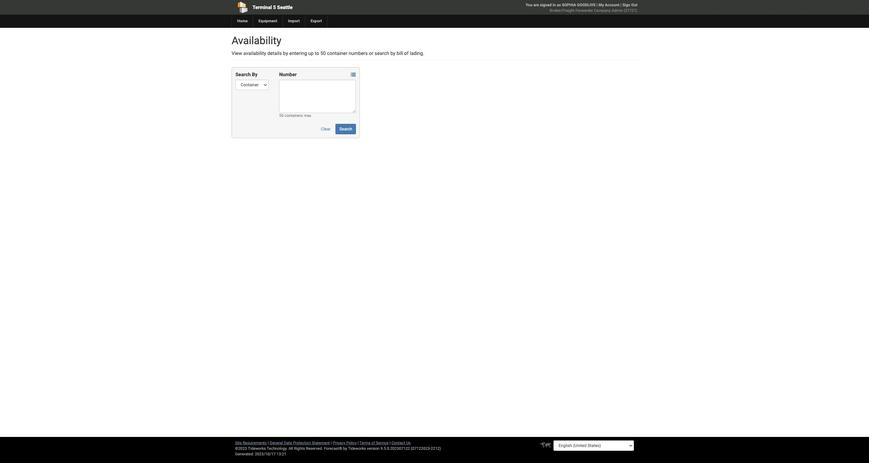 Task type: locate. For each thing, give the bounding box(es) containing it.
account
[[605, 3, 620, 7]]

or
[[369, 51, 374, 56]]

0 vertical spatial 50
[[321, 51, 326, 56]]

0 horizontal spatial of
[[372, 442, 375, 446]]

search by
[[236, 72, 258, 77]]

1 vertical spatial 50
[[279, 114, 284, 118]]

by left bill
[[391, 51, 396, 56]]

privacy policy link
[[333, 442, 357, 446]]

search
[[236, 72, 251, 77], [340, 127, 353, 132]]

of right bill
[[404, 51, 409, 56]]

search button
[[336, 124, 356, 135]]

5
[[273, 5, 276, 10]]

contact
[[392, 442, 405, 446]]

up
[[308, 51, 314, 56]]

clear button
[[317, 124, 335, 135]]

1 vertical spatial of
[[372, 442, 375, 446]]

0 horizontal spatial 50
[[279, 114, 284, 118]]

protection
[[293, 442, 311, 446]]

us
[[406, 442, 411, 446]]

50 right to
[[321, 51, 326, 56]]

general data protection statement link
[[270, 442, 330, 446]]

|
[[597, 3, 598, 7], [621, 3, 622, 7], [268, 442, 269, 446], [331, 442, 332, 446], [358, 442, 359, 446], [390, 442, 391, 446]]

| left sign
[[621, 3, 622, 7]]

by right details
[[283, 51, 288, 56]]

| up 9.5.0.202307122
[[390, 442, 391, 446]]

as
[[557, 3, 561, 7]]

search right clear button
[[340, 127, 353, 132]]

home link
[[232, 15, 253, 28]]

1 horizontal spatial search
[[340, 127, 353, 132]]

number
[[279, 72, 297, 77]]

50 left containers
[[279, 114, 284, 118]]

view availability details by entering up to 50 container numbers or search by bill of lading.
[[232, 51, 425, 56]]

0 vertical spatial of
[[404, 51, 409, 56]]

0 horizontal spatial search
[[236, 72, 251, 77]]

search left by
[[236, 72, 251, 77]]

of
[[404, 51, 409, 56], [372, 442, 375, 446]]

of up version on the left bottom of the page
[[372, 442, 375, 446]]

terminal
[[253, 5, 272, 10]]

©2023 tideworks
[[235, 447, 266, 452]]

50 containers max
[[279, 114, 311, 118]]

site requirements link
[[235, 442, 267, 446]]

admin
[[612, 8, 623, 13]]

Number text field
[[279, 80, 356, 113]]

by down privacy policy link
[[343, 447, 347, 452]]

show list image
[[351, 73, 356, 77]]

generated:
[[235, 453, 254, 457]]

0 vertical spatial search
[[236, 72, 251, 77]]

site requirements | general data protection statement | privacy policy | terms of service | contact us ©2023 tideworks technology. all rights reserved. forecast® by tideworks version 9.5.0.202307122 (07122023-2212) generated: 2023/10/17 13:21
[[235, 442, 441, 457]]

are
[[534, 3, 539, 7]]

by
[[283, 51, 288, 56], [391, 51, 396, 56], [343, 447, 347, 452]]

1 vertical spatial search
[[340, 127, 353, 132]]

tideworks
[[348, 447, 366, 452]]

details
[[268, 51, 282, 56]]

company
[[595, 8, 611, 13]]

requirements
[[243, 442, 267, 446]]

containers
[[285, 114, 303, 118]]

sophia
[[562, 3, 576, 7]]

1 horizontal spatial 50
[[321, 51, 326, 56]]

max
[[304, 114, 311, 118]]

search inside button
[[340, 127, 353, 132]]

1 horizontal spatial by
[[343, 447, 347, 452]]

home
[[237, 19, 248, 23]]

privacy
[[333, 442, 346, 446]]

container
[[327, 51, 348, 56]]

general
[[270, 442, 283, 446]]

50
[[321, 51, 326, 56], [279, 114, 284, 118]]

2023/10/17
[[255, 453, 276, 457]]



Task type: vqa. For each thing, say whether or not it's contained in the screenshot.
13:21
yes



Task type: describe. For each thing, give the bounding box(es) containing it.
service
[[376, 442, 389, 446]]

(07122023-
[[411, 447, 431, 452]]

import
[[288, 19, 300, 23]]

| left my
[[597, 3, 598, 7]]

seattle
[[277, 5, 293, 10]]

import link
[[283, 15, 305, 28]]

you are signed in as sophia goodlive | my account | sign out broker/freight forwarder company admin (57721)
[[526, 3, 638, 13]]

terms of service link
[[360, 442, 389, 446]]

search
[[375, 51, 389, 56]]

clear
[[321, 127, 331, 132]]

sign
[[623, 3, 631, 7]]

in
[[553, 3, 556, 7]]

availability
[[232, 35, 282, 47]]

equipment
[[259, 19, 277, 23]]

| left general
[[268, 442, 269, 446]]

2 horizontal spatial by
[[391, 51, 396, 56]]

data
[[284, 442, 292, 446]]

entering
[[289, 51, 307, 56]]

| up forecast®
[[331, 442, 332, 446]]

0 horizontal spatial by
[[283, 51, 288, 56]]

by
[[252, 72, 258, 77]]

2212)
[[431, 447, 441, 452]]

to
[[315, 51, 319, 56]]

by inside the site requirements | general data protection statement | privacy policy | terms of service | contact us ©2023 tideworks technology. all rights reserved. forecast® by tideworks version 9.5.0.202307122 (07122023-2212) generated: 2023/10/17 13:21
[[343, 447, 347, 452]]

forecast®
[[324, 447, 342, 452]]

forwarder
[[576, 8, 594, 13]]

export
[[311, 19, 322, 23]]

export link
[[305, 15, 327, 28]]

technology.
[[267, 447, 288, 452]]

1 horizontal spatial of
[[404, 51, 409, 56]]

rights
[[294, 447, 305, 452]]

you
[[526, 3, 533, 7]]

of inside the site requirements | general data protection statement | privacy policy | terms of service | contact us ©2023 tideworks technology. all rights reserved. forecast® by tideworks version 9.5.0.202307122 (07122023-2212) generated: 2023/10/17 13:21
[[372, 442, 375, 446]]

search for search by
[[236, 72, 251, 77]]

my account link
[[599, 3, 620, 7]]

(57721)
[[624, 8, 638, 13]]

my
[[599, 3, 604, 7]]

version
[[367, 447, 380, 452]]

signed
[[540, 3, 552, 7]]

statement
[[312, 442, 330, 446]]

bill
[[397, 51, 403, 56]]

broker/freight
[[550, 8, 575, 13]]

reserved.
[[306, 447, 323, 452]]

out
[[632, 3, 638, 7]]

terminal 5 seattle link
[[232, 0, 395, 15]]

site
[[235, 442, 242, 446]]

all
[[289, 447, 293, 452]]

13:21
[[277, 453, 286, 457]]

terminal 5 seattle
[[253, 5, 293, 10]]

search for search
[[340, 127, 353, 132]]

| up tideworks in the left bottom of the page
[[358, 442, 359, 446]]

terms
[[360, 442, 371, 446]]

lading.
[[410, 51, 425, 56]]

availability
[[244, 51, 266, 56]]

policy
[[346, 442, 357, 446]]

view
[[232, 51, 242, 56]]

contact us link
[[392, 442, 411, 446]]

equipment link
[[253, 15, 283, 28]]

numbers
[[349, 51, 368, 56]]

sign out link
[[623, 3, 638, 7]]

goodlive
[[577, 3, 596, 7]]

9.5.0.202307122
[[381, 447, 410, 452]]



